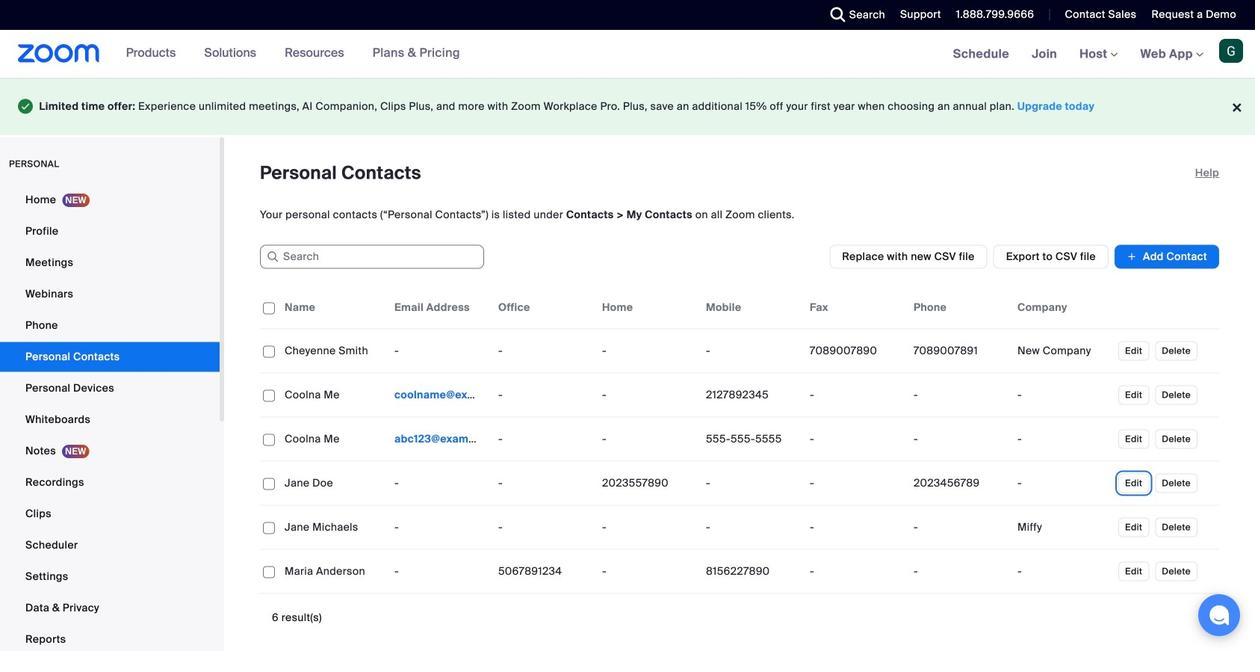 Task type: describe. For each thing, give the bounding box(es) containing it.
product information navigation
[[100, 30, 472, 78]]

add image
[[1127, 249, 1138, 264]]

profile picture image
[[1220, 39, 1244, 63]]

open chat image
[[1209, 605, 1230, 626]]



Task type: locate. For each thing, give the bounding box(es) containing it.
banner
[[0, 30, 1256, 79]]

personal menu menu
[[0, 185, 220, 651]]

footer
[[0, 78, 1256, 135]]

Search Contacts Input text field
[[260, 245, 484, 269]]

zoom logo image
[[18, 44, 100, 63]]

application
[[260, 287, 1220, 594]]

cell
[[908, 336, 1012, 366], [1012, 336, 1116, 366], [389, 380, 493, 410], [908, 380, 1012, 410], [1012, 380, 1116, 410], [389, 424, 493, 454], [908, 424, 1012, 454], [1012, 424, 1116, 454], [908, 468, 1012, 498], [1012, 468, 1116, 498], [908, 512, 1012, 542], [1012, 512, 1116, 542], [908, 557, 1012, 586], [1012, 557, 1116, 586]]

meetings navigation
[[942, 30, 1256, 79]]

type image
[[18, 96, 33, 117]]



Task type: vqa. For each thing, say whether or not it's contained in the screenshot.
ADD icon
yes



